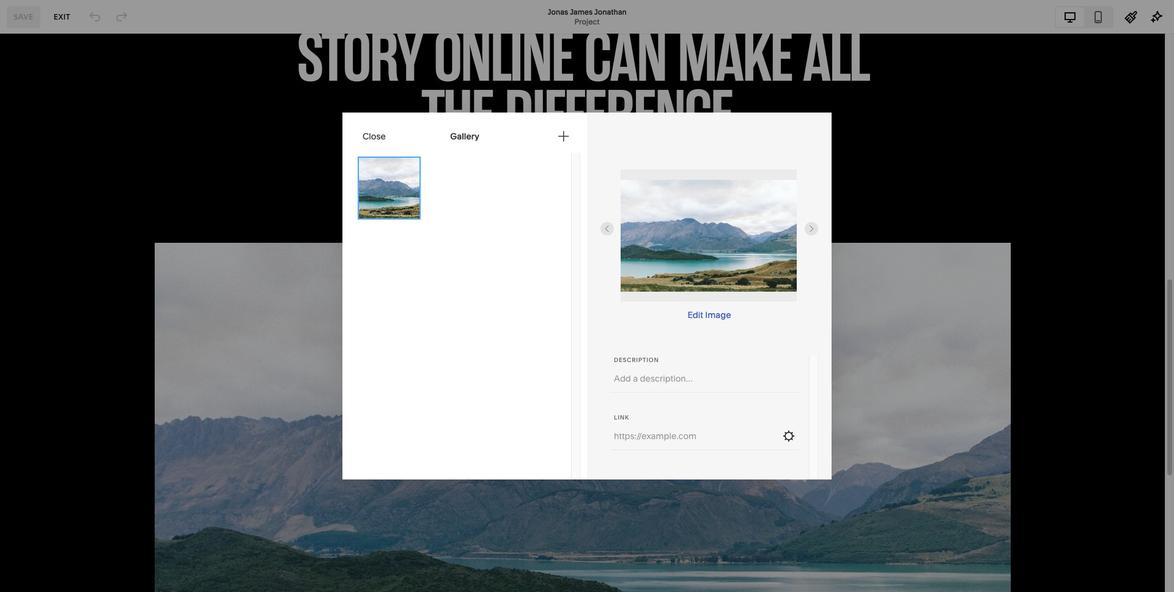 Task type: locate. For each thing, give the bounding box(es) containing it.
exit
[[54, 12, 70, 21]]

https://example.com text field
[[614, 423, 778, 450]]

edit
[[688, 310, 704, 321]]

project
[[575, 17, 600, 26]]

website
[[23, 22, 57, 31]]

image
[[706, 310, 731, 321]]

edit image button
[[684, 302, 735, 329]]

tab list
[[1057, 7, 1113, 27]]

Description text field
[[614, 372, 796, 385]]

chevron large left light icon image
[[603, 224, 612, 234]]

edit image
[[688, 310, 731, 321]]

exit button
[[47, 6, 77, 28]]

chevron large right light icon image
[[807, 224, 817, 234]]

close button
[[355, 125, 394, 147]]

gallery
[[450, 131, 480, 142]]

jonas james jonathan project
[[548, 7, 627, 26]]

close
[[363, 131, 386, 142]]

link
[[614, 414, 630, 421]]

description
[[614, 357, 659, 363]]



Task type: vqa. For each thing, say whether or not it's contained in the screenshot.
the Website at the top left of page
yes



Task type: describe. For each thing, give the bounding box(es) containing it.
jonathan
[[594, 7, 627, 16]]

add block icon image
[[557, 129, 571, 143]]

save
[[13, 12, 33, 21]]

save button
[[7, 6, 40, 28]]

jonas
[[548, 7, 568, 16]]

settings heavy icon image
[[782, 429, 796, 443]]

grid grid
[[0, 83, 242, 582]]

james
[[570, 7, 593, 16]]

website button
[[0, 13, 71, 40]]



